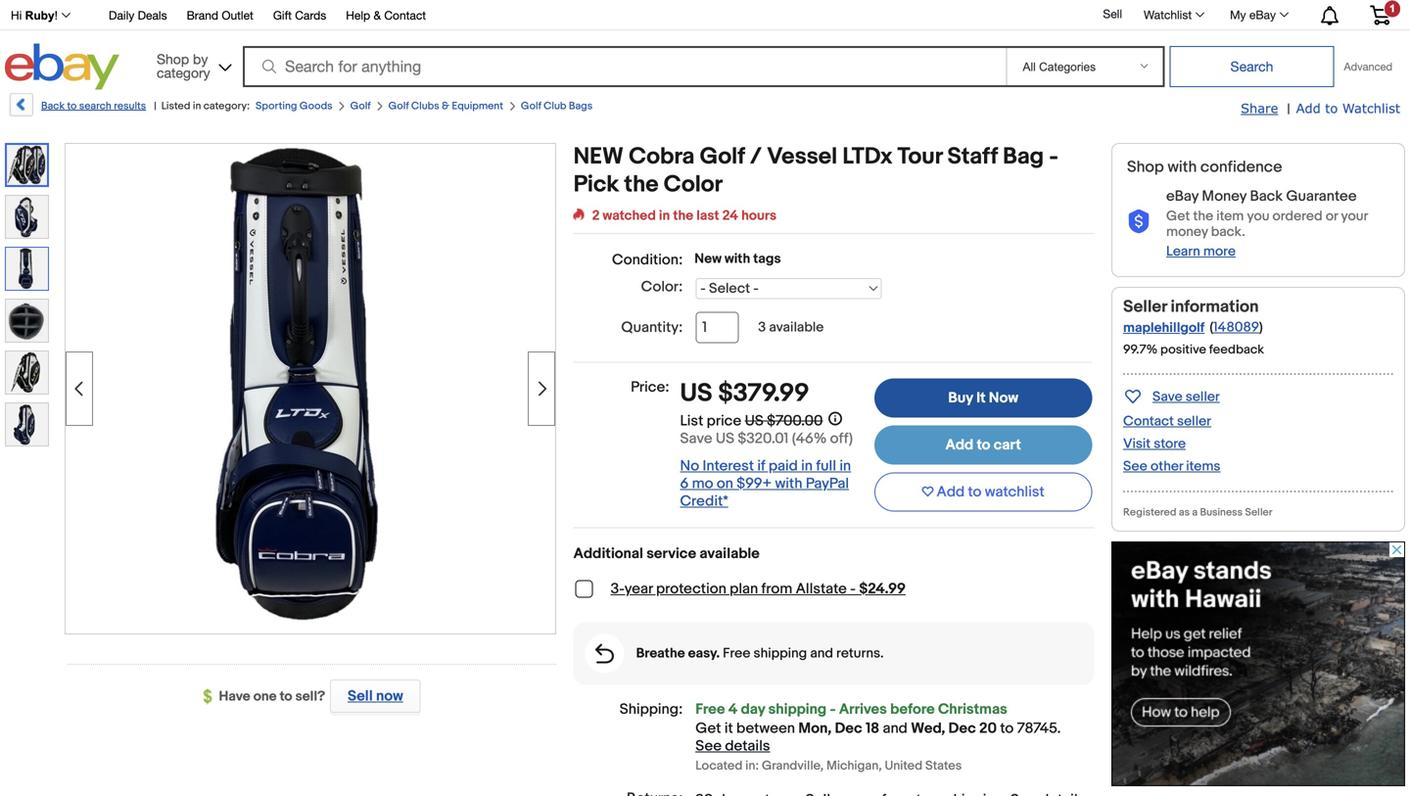 Task type: describe. For each thing, give the bounding box(es) containing it.
united
[[885, 759, 923, 774]]

category:
[[203, 100, 250, 113]]

new cobra golf / vessel ltdx tour staff bag - pick the color
[[574, 143, 1059, 199]]

shop by category
[[157, 51, 210, 81]]

gift
[[273, 8, 292, 22]]

advanced link
[[1334, 47, 1402, 86]]

shop with confidence
[[1127, 158, 1283, 177]]

staff
[[948, 143, 998, 171]]

contact inside 'link'
[[384, 8, 426, 22]]

year
[[625, 580, 653, 598]]

no
[[680, 457, 699, 475]]

my ebay link
[[1219, 3, 1298, 26]]

none submit inside the shop by category banner
[[1170, 46, 1334, 87]]

shop for shop by category
[[157, 51, 189, 67]]

additional
[[574, 545, 643, 563]]

1
[[1390, 2, 1396, 14]]

picture 4 of 6 image
[[6, 300, 48, 342]]

search
[[79, 100, 111, 113]]

equipment
[[452, 100, 503, 113]]

feedback
[[1209, 342, 1264, 357]]

it
[[976, 389, 986, 407]]

ebay money back guarantee get the item you ordered or your money back. learn more
[[1166, 188, 1368, 260]]

to inside free 4 day shipping - arrives before christmas get it between mon, dec 18 and wed, dec 20 to 78745 . see details located in: grandville, michigan, united states
[[1000, 720, 1014, 737]]

confidence
[[1201, 158, 1283, 177]]

/
[[750, 143, 762, 171]]

1 horizontal spatial -
[[850, 580, 856, 598]]

golf inside new cobra golf / vessel ltdx tour staff bag - pick the color
[[700, 143, 745, 171]]

results
[[114, 100, 146, 113]]

ebay inside account navigation
[[1250, 8, 1276, 22]]

3-
[[611, 580, 625, 598]]

picture 3 of 6 image
[[6, 248, 48, 290]]

business
[[1200, 506, 1243, 519]]

credit*
[[680, 493, 728, 510]]

help & contact
[[346, 8, 426, 22]]

other
[[1151, 458, 1183, 475]]

148089
[[1214, 319, 1259, 336]]

deals
[[138, 8, 167, 22]]

color inside new cobra golf / vessel ltdx tour staff bag - pick the color
[[664, 171, 723, 199]]

brand
[[187, 8, 218, 22]]

picture 5 of 6 image
[[6, 352, 48, 394]]

add for add to cart
[[946, 436, 974, 454]]

(46%
[[792, 430, 827, 447]]

$99+
[[737, 475, 772, 493]]

$379.99
[[718, 379, 810, 409]]

3 available
[[758, 319, 824, 336]]

seller for save
[[1186, 389, 1220, 405]]

share | add to watchlist
[[1241, 100, 1400, 118]]

back to search results
[[41, 100, 146, 113]]

0 vertical spatial and
[[810, 645, 833, 662]]

back to search results link
[[8, 93, 146, 123]]

in:
[[746, 759, 759, 774]]

allstate
[[796, 580, 847, 598]]

save seller
[[1153, 389, 1220, 405]]

2 dec from the left
[[949, 720, 976, 737]]

in right listed
[[193, 100, 201, 113]]

to right one
[[280, 688, 292, 705]]

add to watchlist button
[[874, 473, 1092, 512]]

watchlist
[[985, 483, 1045, 501]]

!
[[55, 9, 58, 22]]

golf for golf club bags
[[521, 100, 541, 113]]

1 vertical spatial &
[[442, 100, 449, 113]]

ebay inside ebay money back guarantee get the item you ordered or your money back. learn more
[[1166, 188, 1199, 205]]

items
[[1186, 458, 1221, 475]]

breathe easy. free shipping and returns.
[[636, 645, 884, 662]]

shipping for and
[[754, 645, 807, 662]]

details
[[725, 737, 770, 755]]

- inside new cobra golf / vessel ltdx tour staff bag - pick the color
[[1049, 143, 1059, 171]]

to inside "link"
[[67, 100, 77, 113]]

store
[[1154, 436, 1186, 452]]

and inside free 4 day shipping - arrives before christmas get it between mon, dec 18 and wed, dec 20 to 78745 . see details located in: grandville, michigan, united states
[[883, 720, 908, 737]]

day
[[741, 701, 765, 718]]

you
[[1247, 208, 1270, 225]]

a
[[1192, 506, 1198, 519]]

golf for golf clubs & equipment
[[388, 100, 409, 113]]

guarantee
[[1286, 188, 1357, 205]]

my
[[1230, 8, 1246, 22]]

tags
[[753, 251, 781, 267]]

hi ruby !
[[11, 9, 58, 22]]

add to cart
[[946, 436, 1021, 454]]

- inside free 4 day shipping - arrives before christmas get it between mon, dec 18 and wed, dec 20 to 78745 . see details located in: grandville, michigan, united states
[[830, 701, 836, 718]]

price:
[[631, 379, 669, 396]]

visit store link
[[1123, 436, 1186, 452]]

mo
[[692, 475, 713, 493]]

& inside 'link'
[[374, 8, 381, 22]]

registered
[[1123, 506, 1177, 519]]

picture 6 of 6 image
[[6, 403, 48, 446]]

24
[[722, 208, 738, 224]]

as
[[1179, 506, 1190, 519]]

0 horizontal spatial |
[[154, 100, 156, 113]]

mon,
[[799, 720, 832, 737]]

cards
[[295, 8, 326, 22]]

information
[[1171, 297, 1259, 317]]

brand outlet link
[[187, 5, 253, 27]]

maplehillgolf
[[1123, 320, 1205, 336]]

shop by category button
[[148, 44, 236, 86]]

Search for anything text field
[[246, 48, 1002, 85]]

located
[[696, 759, 743, 774]]

sporting goods link
[[256, 100, 333, 113]]

advanced
[[1344, 60, 1393, 73]]

help
[[346, 8, 370, 22]]

picture 1 of 6 image
[[7, 145, 47, 185]]

0 horizontal spatial available
[[700, 545, 760, 563]]

1 horizontal spatial us
[[716, 430, 735, 447]]

by
[[193, 51, 208, 67]]

wed,
[[911, 720, 945, 737]]

if
[[757, 457, 765, 475]]

paypal
[[806, 475, 849, 493]]

with details__icon image for ebay money back guarantee
[[1127, 210, 1151, 234]]

seller inside seller information maplehillgolf ( 148089 ) 99.7% positive feedback
[[1123, 297, 1167, 317]]

save seller button
[[1123, 385, 1220, 407]]

returns.
[[836, 645, 884, 662]]

back inside ebay money back guarantee get the item you ordered or your money back. learn more
[[1250, 188, 1283, 205]]

to inside "share | add to watchlist"
[[1325, 100, 1338, 116]]

states
[[926, 759, 962, 774]]

shop by category banner
[[0, 0, 1405, 95]]

add to cart link
[[874, 426, 1092, 465]]

golf for golf
[[350, 100, 371, 113]]

golf club bags link
[[521, 100, 593, 113]]

registered as a business seller
[[1123, 506, 1273, 519]]

with inside no interest if paid in full in 6 mo on $99+ with paypal credit*
[[775, 475, 803, 493]]

back.
[[1211, 224, 1246, 240]]

save for save us $320.01 (46% off)
[[680, 430, 712, 447]]

cobra
[[629, 143, 695, 171]]

in left full
[[801, 457, 813, 475]]



Task type: vqa. For each thing, say whether or not it's contained in the screenshot.
with details__icon
yes



Task type: locate. For each thing, give the bounding box(es) containing it.
the up watched
[[624, 171, 659, 199]]

the
[[624, 171, 659, 199], [673, 208, 694, 224], [1193, 208, 1214, 225]]

1 horizontal spatial save
[[1153, 389, 1183, 405]]

share button
[[1241, 100, 1278, 118]]

add to watchlist link
[[1296, 100, 1400, 118]]

us up the interest
[[716, 430, 735, 447]]

to right 20
[[1000, 720, 1014, 737]]

christmas
[[938, 701, 1008, 718]]

0 vertical spatial with
[[1168, 158, 1197, 177]]

0 vertical spatial ebay
[[1250, 8, 1276, 22]]

advertisement region
[[1112, 542, 1405, 786]]

2 horizontal spatial with
[[1168, 158, 1197, 177]]

club
[[544, 100, 567, 113]]

back up you
[[1250, 188, 1283, 205]]

golf clubs & equipment link
[[388, 100, 503, 113]]

0 vertical spatial see
[[1123, 458, 1148, 475]]

add right share
[[1296, 100, 1321, 116]]

0 horizontal spatial the
[[624, 171, 659, 199]]

1 horizontal spatial back
[[1250, 188, 1283, 205]]

shipping:
[[620, 701, 683, 718]]

1 dec from the left
[[835, 720, 862, 737]]

1 vertical spatial ebay
[[1166, 188, 1199, 205]]

learn
[[1166, 243, 1200, 260]]

148089 link
[[1214, 319, 1259, 336]]

0 vertical spatial sell
[[1103, 7, 1122, 21]]

seller for contact
[[1177, 413, 1211, 430]]

watchlist inside "share | add to watchlist"
[[1343, 100, 1400, 116]]

learn more link
[[1166, 243, 1236, 260]]

free inside free 4 day shipping - arrives before christmas get it between mon, dec 18 and wed, dec 20 to 78745 . see details located in: grandville, michigan, united states
[[696, 701, 725, 718]]

see up located
[[696, 737, 722, 755]]

with details__icon image left the breathe
[[596, 644, 614, 664]]

shipping inside free 4 day shipping - arrives before christmas get it between mon, dec 18 and wed, dec 20 to 78745 . see details located in: grandville, michigan, united states
[[768, 701, 827, 718]]

in right watched
[[659, 208, 670, 224]]

add down buy
[[946, 436, 974, 454]]

shop left the confidence
[[1127, 158, 1164, 177]]

-
[[1049, 143, 1059, 171], [850, 580, 856, 598], [830, 701, 836, 718]]

& right clubs
[[442, 100, 449, 113]]

None submit
[[1170, 46, 1334, 87]]

your
[[1341, 208, 1368, 225]]

contact up visit store link
[[1123, 413, 1174, 430]]

golf link
[[350, 100, 371, 113]]

1 horizontal spatial the
[[673, 208, 694, 224]]

0 horizontal spatial with
[[725, 251, 750, 267]]

sell now link
[[325, 680, 421, 713]]

0 vertical spatial color
[[664, 171, 723, 199]]

0 vertical spatial free
[[723, 645, 751, 662]]

back
[[41, 100, 65, 113], [1250, 188, 1283, 205]]

0 vertical spatial &
[[374, 8, 381, 22]]

1 vertical spatial shipping
[[768, 701, 827, 718]]

1 horizontal spatial get
[[1166, 208, 1190, 225]]

seller down save seller
[[1177, 413, 1211, 430]]

contact right help
[[384, 8, 426, 22]]

0 horizontal spatial get
[[696, 720, 721, 737]]

2 vertical spatial with
[[775, 475, 803, 493]]

clubs
[[411, 100, 439, 113]]

0 horizontal spatial -
[[830, 701, 836, 718]]

1 vertical spatial contact
[[1123, 413, 1174, 430]]

save inside us $379.99 "main content"
[[680, 430, 712, 447]]

1 vertical spatial free
[[696, 701, 725, 718]]

new cobra golf / vessel ltdx tour staff bag - pick the color - picture 3 of 6 image
[[66, 142, 555, 631]]

color down condition:
[[641, 278, 679, 296]]

money
[[1202, 188, 1247, 205]]

service
[[647, 545, 696, 563]]

golf right goods
[[350, 100, 371, 113]]

save up no
[[680, 430, 712, 447]]

in right full
[[840, 457, 851, 475]]

2 horizontal spatial -
[[1049, 143, 1059, 171]]

& right help
[[374, 8, 381, 22]]

with for shop
[[1168, 158, 1197, 177]]

free left 4
[[696, 701, 725, 718]]

| left listed
[[154, 100, 156, 113]]

ordered
[[1273, 208, 1323, 225]]

us down us $379.99
[[745, 412, 764, 430]]

2 horizontal spatial us
[[745, 412, 764, 430]]

- up the mon,
[[830, 701, 836, 718]]

1 horizontal spatial with details__icon image
[[1127, 210, 1151, 234]]

watchlist down advanced
[[1343, 100, 1400, 116]]

with details__icon image left money
[[1127, 210, 1151, 234]]

dollar sign image
[[203, 689, 219, 705]]

0 vertical spatial shop
[[157, 51, 189, 67]]

new with tags
[[695, 251, 781, 267]]

to left watchlist
[[968, 483, 982, 501]]

0 horizontal spatial watchlist
[[1144, 8, 1192, 22]]

breathe
[[636, 645, 685, 662]]

have one to sell?
[[219, 688, 325, 705]]

1 horizontal spatial see
[[1123, 458, 1148, 475]]

shipping up day
[[754, 645, 807, 662]]

0 vertical spatial shipping
[[754, 645, 807, 662]]

with for new
[[725, 251, 750, 267]]

sell for sell
[[1103, 7, 1122, 21]]

1 vertical spatial with details__icon image
[[596, 644, 614, 664]]

sell link
[[1094, 7, 1131, 21]]

0 vertical spatial save
[[1153, 389, 1183, 405]]

1 horizontal spatial contact
[[1123, 413, 1174, 430]]

0 vertical spatial watchlist
[[1144, 8, 1192, 22]]

see details link
[[696, 737, 770, 755]]

and left returns.
[[810, 645, 833, 662]]

ebay right my in the top of the page
[[1250, 8, 1276, 22]]

1 vertical spatial sell
[[348, 688, 373, 705]]

bags
[[569, 100, 593, 113]]

golf left the /
[[700, 143, 745, 171]]

to inside button
[[968, 483, 982, 501]]

get inside ebay money back guarantee get the item you ordered or your money back. learn more
[[1166, 208, 1190, 225]]

picture 2 of 6 image
[[6, 196, 48, 238]]

watchlist inside account navigation
[[1144, 8, 1192, 22]]

from
[[761, 580, 793, 598]]

brand outlet
[[187, 8, 253, 22]]

new
[[695, 251, 722, 267]]

watchlist link
[[1133, 3, 1214, 26]]

contact seller link
[[1123, 413, 1211, 430]]

0 horizontal spatial with details__icon image
[[596, 644, 614, 664]]

dec down the christmas
[[949, 720, 976, 737]]

1 vertical spatial get
[[696, 720, 721, 737]]

0 vertical spatial back
[[41, 100, 65, 113]]

1 vertical spatial back
[[1250, 188, 1283, 205]]

0 horizontal spatial ebay
[[1166, 188, 1199, 205]]

| listed in category:
[[154, 100, 250, 113]]

save for save seller
[[1153, 389, 1183, 405]]

0 horizontal spatial sell
[[348, 688, 373, 705]]

1 vertical spatial color
[[641, 278, 679, 296]]

sell now
[[348, 688, 403, 705]]

account navigation
[[0, 0, 1405, 30]]

daily deals link
[[109, 5, 167, 27]]

save us $320.01 (46% off)
[[680, 430, 853, 447]]

hi
[[11, 9, 22, 22]]

see inside free 4 day shipping - arrives before christmas get it between mon, dec 18 and wed, dec 20 to 78745 . see details located in: grandville, michigan, united states
[[696, 737, 722, 755]]

daily deals
[[109, 8, 167, 22]]

1 vertical spatial watchlist
[[1343, 100, 1400, 116]]

color up 2 watched in the last 24 hours
[[664, 171, 723, 199]]

list price us $700.00
[[680, 412, 823, 430]]

0 vertical spatial seller
[[1123, 297, 1167, 317]]

1 horizontal spatial dec
[[949, 720, 976, 737]]

michigan,
[[827, 759, 882, 774]]

get up learn
[[1166, 208, 1190, 225]]

tour
[[898, 143, 942, 171]]

add inside add to watchlist button
[[937, 483, 965, 501]]

Quantity: text field
[[696, 312, 739, 343]]

contact inside contact seller visit store see other items
[[1123, 413, 1174, 430]]

watchlist right the sell link
[[1144, 8, 1192, 22]]

1 vertical spatial with
[[725, 251, 750, 267]]

get
[[1166, 208, 1190, 225], [696, 720, 721, 737]]

1 horizontal spatial watchlist
[[1343, 100, 1400, 116]]

1 horizontal spatial and
[[883, 720, 908, 737]]

sell left watchlist link
[[1103, 7, 1122, 21]]

1 vertical spatial add
[[946, 436, 974, 454]]

or
[[1326, 208, 1338, 225]]

with right the if
[[775, 475, 803, 493]]

0 horizontal spatial and
[[810, 645, 833, 662]]

sell inside account navigation
[[1103, 7, 1122, 21]]

0 vertical spatial contact
[[384, 8, 426, 22]]

| right share button
[[1287, 101, 1290, 118]]

my ebay
[[1230, 8, 1276, 22]]

see
[[1123, 458, 1148, 475], [696, 737, 722, 755]]

add inside "share | add to watchlist"
[[1296, 100, 1321, 116]]

sell for sell now
[[348, 688, 373, 705]]

1 horizontal spatial sell
[[1103, 7, 1122, 21]]

0 horizontal spatial save
[[680, 430, 712, 447]]

| inside "share | add to watchlist"
[[1287, 101, 1290, 118]]

1 horizontal spatial with
[[775, 475, 803, 493]]

the inside ebay money back guarantee get the item you ordered or your money back. learn more
[[1193, 208, 1214, 225]]

see inside contact seller visit store see other items
[[1123, 458, 1148, 475]]

- left "$24.99"
[[850, 580, 856, 598]]

1 vertical spatial save
[[680, 430, 712, 447]]

1 vertical spatial see
[[696, 737, 722, 755]]

seller inside save seller button
[[1186, 389, 1220, 405]]

us $379.99 main content
[[574, 143, 1094, 796]]

the inside new cobra golf / vessel ltdx tour staff bag - pick the color
[[624, 171, 659, 199]]

item
[[1217, 208, 1244, 225]]

available up plan
[[700, 545, 760, 563]]

seller up maplehillgolf link
[[1123, 297, 1167, 317]]

seller right business
[[1245, 506, 1273, 519]]

with details__icon image inside us $379.99 "main content"
[[596, 644, 614, 664]]

get left the it
[[696, 720, 721, 737]]

it
[[725, 720, 733, 737]]

1 horizontal spatial &
[[442, 100, 449, 113]]

0 vertical spatial add
[[1296, 100, 1321, 116]]

20
[[979, 720, 997, 737]]

the left last
[[673, 208, 694, 224]]

dec down arrives
[[835, 720, 862, 737]]

1 horizontal spatial shop
[[1127, 158, 1164, 177]]

1 vertical spatial -
[[850, 580, 856, 598]]

now
[[989, 389, 1018, 407]]

contact
[[384, 8, 426, 22], [1123, 413, 1174, 430]]

1 vertical spatial available
[[700, 545, 760, 563]]

grandville,
[[762, 759, 824, 774]]

get inside free 4 day shipping - arrives before christmas get it between mon, dec 18 and wed, dec 20 to 78745 . see details located in: grandville, michigan, united states
[[696, 720, 721, 737]]

add inside add to cart link
[[946, 436, 974, 454]]

0 horizontal spatial back
[[41, 100, 65, 113]]

with details__icon image for breathe easy.
[[596, 644, 614, 664]]

0 horizontal spatial see
[[696, 737, 722, 755]]

2 horizontal spatial the
[[1193, 208, 1214, 225]]

0 vertical spatial available
[[769, 319, 824, 336]]

outlet
[[222, 8, 253, 22]]

0 vertical spatial -
[[1049, 143, 1059, 171]]

3-year protection plan from allstate - $24.99
[[611, 580, 906, 598]]

golf left club
[[521, 100, 541, 113]]

0 horizontal spatial dec
[[835, 720, 862, 737]]

shop left by
[[157, 51, 189, 67]]

1 vertical spatial and
[[883, 720, 908, 737]]

shop inside shop by category
[[157, 51, 189, 67]]

- right bag
[[1049, 143, 1059, 171]]

now
[[376, 688, 403, 705]]

to left the cart
[[977, 436, 991, 454]]

add for add to watchlist
[[937, 483, 965, 501]]

2 vertical spatial add
[[937, 483, 965, 501]]

1 horizontal spatial ebay
[[1250, 8, 1276, 22]]

1 horizontal spatial seller
[[1245, 506, 1273, 519]]

ebay up money
[[1166, 188, 1199, 205]]

condition:
[[612, 251, 683, 269]]

0 vertical spatial with details__icon image
[[1127, 210, 1151, 234]]

2 vertical spatial -
[[830, 701, 836, 718]]

1 horizontal spatial available
[[769, 319, 824, 336]]

99.7%
[[1123, 342, 1158, 357]]

free right easy.
[[723, 645, 751, 662]]

list
[[680, 412, 704, 430]]

full
[[816, 457, 836, 475]]

sell left now
[[348, 688, 373, 705]]

contact seller visit store see other items
[[1123, 413, 1221, 475]]

save up the contact seller link
[[1153, 389, 1183, 405]]

back inside "link"
[[41, 100, 65, 113]]

$700.00
[[767, 412, 823, 430]]

buy
[[948, 389, 973, 407]]

the left item
[[1193, 208, 1214, 225]]

one
[[253, 688, 277, 705]]

1 vertical spatial seller
[[1245, 506, 1273, 519]]

to left the search
[[67, 100, 77, 113]]

0 horizontal spatial contact
[[384, 8, 426, 22]]

save inside save seller button
[[1153, 389, 1183, 405]]

golf club bags
[[521, 100, 593, 113]]

more
[[1204, 243, 1236, 260]]

18
[[866, 720, 880, 737]]

shipping up the mon,
[[768, 701, 827, 718]]

us up list
[[680, 379, 713, 409]]

golf left clubs
[[388, 100, 409, 113]]

with details__icon image
[[1127, 210, 1151, 234], [596, 644, 614, 664]]

with right new on the top
[[725, 251, 750, 267]]

|
[[154, 100, 156, 113], [1287, 101, 1290, 118]]

0 horizontal spatial us
[[680, 379, 713, 409]]

2 watched in the last 24 hours
[[592, 208, 777, 224]]

1 vertical spatial shop
[[1127, 158, 1164, 177]]

back left the search
[[41, 100, 65, 113]]

0 vertical spatial get
[[1166, 208, 1190, 225]]

available right 3 on the right of page
[[769, 319, 824, 336]]

0 horizontal spatial &
[[374, 8, 381, 22]]

buy it now link
[[874, 379, 1092, 418]]

and right 18
[[883, 720, 908, 737]]

1 horizontal spatial |
[[1287, 101, 1290, 118]]

to down advanced 'link'
[[1325, 100, 1338, 116]]

with left the confidence
[[1168, 158, 1197, 177]]

add down add to cart link
[[937, 483, 965, 501]]

free
[[723, 645, 751, 662], [696, 701, 725, 718]]

0 horizontal spatial seller
[[1123, 297, 1167, 317]]

protection
[[656, 580, 727, 598]]

sell?
[[295, 688, 325, 705]]

0 vertical spatial seller
[[1186, 389, 1220, 405]]

shipping for -
[[768, 701, 827, 718]]

see down 'visit'
[[1123, 458, 1148, 475]]

0 horizontal spatial shop
[[157, 51, 189, 67]]

shop for shop with confidence
[[1127, 158, 1164, 177]]

positive
[[1161, 342, 1207, 357]]

1 vertical spatial seller
[[1177, 413, 1211, 430]]

seller inside contact seller visit store see other items
[[1177, 413, 1211, 430]]

4
[[728, 701, 738, 718]]

3
[[758, 319, 766, 336]]

seller
[[1123, 297, 1167, 317], [1245, 506, 1273, 519]]

seller up the contact seller link
[[1186, 389, 1220, 405]]

us $379.99
[[680, 379, 810, 409]]



